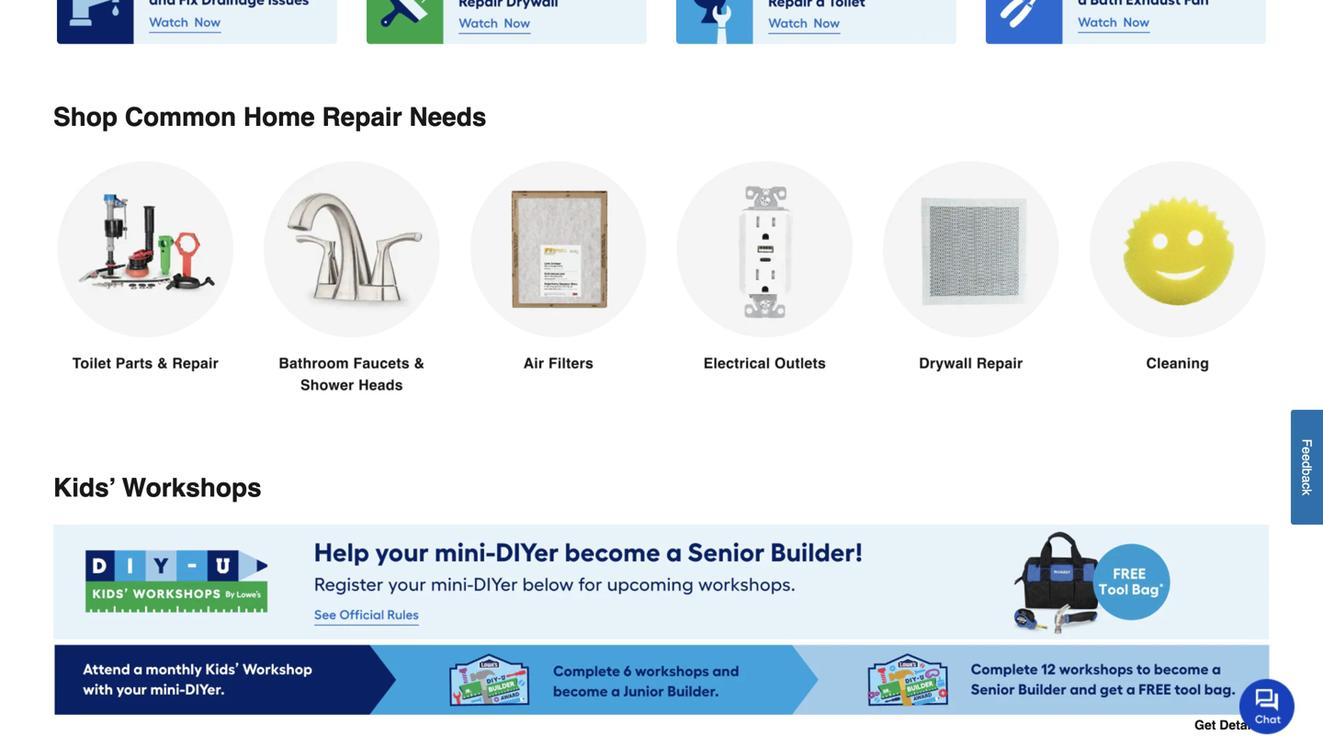 Task type: vqa. For each thing, say whether or not it's contained in the screenshot.
THE CHEVRON RIGHT image on the bottom
yes



Task type: locate. For each thing, give the bounding box(es) containing it.
workshops
[[122, 473, 262, 503]]

get details button
[[1195, 718, 1274, 732]]

2 e from the top
[[1300, 454, 1314, 461]]

e up d
[[1300, 447, 1314, 454]]

e
[[1300, 447, 1314, 454], [1300, 454, 1314, 461]]

b
[[1300, 468, 1314, 475]]

home
[[243, 103, 315, 132]]

get details
[[1195, 718, 1262, 732]]

get
[[1195, 718, 1216, 732]]

a metal mesh drywall repair square. image
[[883, 161, 1060, 374]]

k
[[1300, 489, 1314, 495]]

kids'
[[53, 473, 115, 503]]

e up b
[[1300, 454, 1314, 461]]

how to install and repair a toilet​. watch now. image
[[676, 0, 957, 44]]

how to install and replace a bath exhaust fan. watch now. image
[[986, 0, 1266, 44]]

1 e from the top
[[1300, 447, 1314, 454]]

shop common home repair needs
[[53, 103, 486, 132]]



Task type: describe. For each thing, give the bounding box(es) containing it.
chevron right image
[[1262, 719, 1274, 731]]

chat invite button image
[[1240, 678, 1296, 734]]

assorted toilet parts. image
[[57, 161, 234, 374]]

f e e d b a c k
[[1300, 439, 1314, 495]]

c
[[1300, 482, 1314, 489]]

common
[[125, 103, 236, 132]]

a white duplex electrical outlet with u s b outlet. image
[[676, 161, 853, 374]]

how to patch and repair drywall​. watch now. image
[[367, 0, 647, 44]]

a brushed nickel centerset bathroom faucet. image
[[263, 161, 440, 396]]

shop
[[53, 103, 118, 132]]

how to replace a faucet and fix drainage issues​. watch now. image
[[57, 0, 337, 44]]

help your mini-d i yer become a senior builder. register below for upcoming workshops. image
[[53, 525, 1270, 715]]

needs
[[409, 103, 486, 132]]

a yellow scrub daddy smiley face sponge. image
[[1089, 161, 1266, 374]]

f
[[1300, 439, 1314, 447]]

kids' workshops
[[53, 473, 262, 503]]

d
[[1300, 461, 1314, 468]]

details
[[1220, 718, 1262, 732]]

a filtrete basic flat panel air filter. image
[[470, 161, 647, 374]]

repair
[[322, 103, 402, 132]]

f e e d b a c k button
[[1291, 410, 1323, 525]]

a
[[1300, 475, 1314, 482]]



